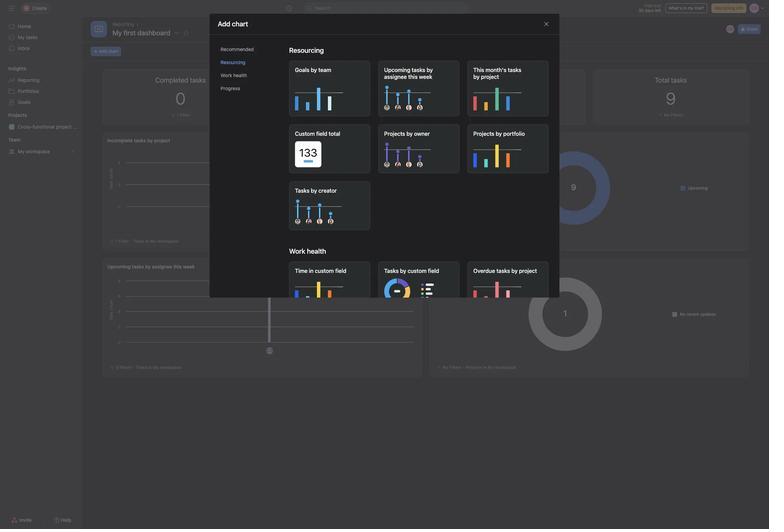 Task type: describe. For each thing, give the bounding box(es) containing it.
by for tasks by custom field
[[400, 268, 406, 274]]

portfolios
[[18, 88, 39, 94]]

tasks inside 'global' element
[[26, 34, 38, 40]]

projects by project status
[[434, 264, 492, 270]]

invite button
[[7, 514, 36, 527]]

my tasks link
[[4, 32, 78, 43]]

0 horizontal spatial reporting link
[[4, 75, 78, 86]]

this week inside the 'upcoming tasks by assignee this week' button
[[408, 74, 432, 80]]

image of a blue column chart image
[[295, 83, 365, 110]]

1 filter for completed tasks
[[177, 113, 190, 118]]

1 vertical spatial upcoming
[[688, 185, 708, 191]]

report image
[[95, 25, 103, 33]]

image of a multicolored donut chart image for custom field
[[384, 277, 454, 304]]

by project for overdue tasks by project
[[511, 268, 537, 274]]

upcoming tasks by assignee this week inside button
[[384, 67, 433, 80]]

show options image
[[174, 30, 179, 36]]

1 filter for overdue tasks
[[504, 113, 517, 118]]

project status
[[461, 264, 492, 270]]

my inside my tasks link
[[18, 34, 25, 40]]

projects by owner
[[384, 131, 430, 137]]

search list box
[[304, 3, 468, 14]]

by project inside the this month's tasks by project
[[473, 74, 499, 80]]

1 horizontal spatial reporting link
[[113, 21, 134, 28]]

add billing info
[[715, 5, 743, 11]]

inbox link
[[4, 43, 78, 54]]

custom field for tasks by custom field
[[408, 268, 439, 274]]

no filters button
[[657, 112, 685, 119]]

team
[[8, 137, 20, 143]]

filter for completed tasks
[[180, 113, 190, 118]]

by owner
[[407, 131, 430, 137]]

by creator
[[311, 187, 337, 194]]

my inside my workspace link
[[18, 149, 25, 154]]

goals for goals
[[18, 99, 30, 105]]

tasks by completion status this month
[[434, 138, 521, 143]]

insights element
[[0, 62, 82, 109]]

add chart button
[[91, 47, 121, 56]]

insights
[[8, 66, 26, 71]]

this month's tasks by project
[[473, 67, 521, 80]]

image of a multicolored column chart image for projects by portfolio
[[473, 140, 543, 167]]

this
[[473, 67, 484, 73]]

1 vertical spatial upcoming tasks by assignee this week
[[107, 264, 195, 270]]

projects for projects
[[8, 112, 27, 118]]

what's
[[669, 5, 682, 11]]

my first dashboard
[[113, 29, 170, 37]]

free
[[644, 3, 653, 8]]

projects for projects by owner
[[384, 131, 405, 137]]

9 button for incomplete tasks
[[339, 89, 349, 108]]

inbox
[[18, 45, 30, 51]]

tasks by custom field
[[384, 268, 439, 274]]

my tasks
[[18, 34, 38, 40]]

upcoming inside button
[[384, 67, 410, 73]]

tasks by creator button
[[289, 181, 370, 230]]

close image
[[544, 21, 549, 27]]

overdue tasks
[[486, 76, 529, 84]]

total tasks
[[655, 76, 687, 84]]

filter for overdue tasks
[[507, 113, 517, 118]]

1 filter button for overdue tasks
[[496, 112, 519, 119]]

0 horizontal spatial co
[[267, 348, 273, 353]]

this month's tasks by project button
[[468, 61, 549, 116]]

custom field total
[[295, 131, 340, 137]]

goals by team button
[[289, 61, 370, 116]]

goals by team
[[295, 67, 331, 73]]

this month
[[497, 138, 521, 143]]

cross-functional project plan link
[[4, 121, 82, 132]]

completion
[[455, 138, 481, 143]]

1 filter button for incomplete tasks
[[333, 112, 355, 119]]

incomplete
[[107, 138, 133, 143]]

by for projects by project status
[[454, 264, 460, 270]]

in for incomplete tasks by project
[[145, 239, 149, 244]]

share
[[747, 26, 758, 32]]

progress button
[[221, 82, 278, 95]]

goals for goals by team
[[295, 67, 309, 73]]

3 filters
[[116, 365, 132, 370]]

work health
[[221, 72, 247, 78]]

updates
[[700, 312, 716, 317]]

incomplete tasks
[[319, 76, 369, 84]]

0 button for completed tasks
[[176, 89, 185, 108]]

cross-
[[18, 124, 33, 130]]

reporting inside the 'insights' element
[[18, 77, 39, 83]]

home link
[[4, 21, 78, 32]]

2 vertical spatial no
[[443, 365, 448, 370]]

recent
[[687, 312, 699, 317]]

assignee inside the 'upcoming tasks by assignee this week' button
[[384, 74, 407, 80]]

tasks inside the this month's tasks by project
[[508, 67, 521, 73]]

custom field total button
[[289, 124, 370, 173]]

tasks in my workspace for by
[[136, 365, 181, 370]]

1 vertical spatial assignee
[[152, 264, 172, 270]]

no filters inside "no filters" button
[[664, 113, 683, 118]]

time in custom field
[[295, 268, 346, 274]]

teams element
[[0, 134, 82, 158]]

co button
[[726, 24, 735, 34]]

health
[[233, 72, 247, 78]]

days
[[645, 8, 654, 13]]

hide sidebar image
[[9, 5, 14, 11]]

projects element
[[0, 109, 82, 134]]

resourcing button
[[221, 56, 278, 69]]

tasks by custom field button
[[378, 262, 459, 310]]

team button
[[0, 137, 20, 143]]

filter for incomplete tasks
[[343, 113, 353, 118]]

time
[[295, 268, 308, 274]]

project
[[56, 124, 72, 130]]

upcoming tasks by assignee this week button
[[378, 61, 459, 116]]

workspace for upcoming tasks by assignee this week
[[160, 365, 181, 370]]

0 button for overdue tasks
[[502, 89, 512, 108]]

projects by portfolio
[[473, 131, 525, 137]]

add billing info button
[[711, 3, 746, 13]]

functional
[[33, 124, 55, 130]]

image of a multicolored donut chart image for by project
[[473, 277, 543, 304]]

what's in my trial?
[[669, 5, 704, 11]]

projects by owner button
[[378, 124, 459, 173]]

info
[[736, 5, 743, 11]]

progress
[[221, 85, 240, 91]]

projects for projects in my workspace
[[466, 365, 482, 370]]

projects by portfolio button
[[468, 124, 549, 173]]

billing
[[723, 5, 735, 11]]

my workspace link
[[4, 146, 78, 157]]

add for add billing info
[[715, 5, 722, 11]]

status
[[482, 138, 496, 143]]



Task type: vqa. For each thing, say whether or not it's contained in the screenshot.


Task type: locate. For each thing, give the bounding box(es) containing it.
in
[[683, 5, 687, 11], [145, 239, 149, 244], [309, 268, 313, 274], [148, 365, 152, 370], [483, 365, 487, 370]]

0 horizontal spatial 0 button
[[176, 89, 185, 108]]

filters inside "no filters" button
[[671, 113, 683, 118]]

1 vertical spatial tasks in my workspace
[[136, 365, 181, 370]]

my workspace
[[18, 149, 50, 154]]

trial?
[[695, 5, 704, 11]]

no inside button
[[664, 113, 670, 118]]

2 0 from the left
[[502, 89, 512, 108]]

2 vertical spatial upcoming
[[107, 264, 131, 270]]

left
[[655, 8, 661, 13]]

0 horizontal spatial 9 button
[[339, 89, 349, 108]]

2 0 button from the left
[[502, 89, 512, 108]]

1
[[177, 113, 179, 118], [340, 113, 342, 118], [504, 113, 506, 118], [116, 239, 118, 244]]

filter
[[180, 113, 190, 118], [343, 113, 353, 118], [507, 113, 517, 118], [119, 239, 129, 244]]

projects for projects by portfolio
[[473, 131, 494, 137]]

0 horizontal spatial custom field
[[315, 268, 346, 274]]

0 horizontal spatial this week
[[173, 264, 195, 270]]

reporting link
[[113, 21, 134, 28], [4, 75, 78, 86]]

custom field inside time in custom field button
[[315, 268, 346, 274]]

2 1 filter button from the left
[[333, 112, 355, 119]]

1 horizontal spatial image of a multicolored donut chart image
[[473, 277, 543, 304]]

1 filter button for completed tasks
[[169, 112, 192, 119]]

0 horizontal spatial no
[[443, 365, 448, 370]]

0 vertical spatial assignee
[[384, 74, 407, 80]]

1 horizontal spatial image of a blue lollipop chart image
[[384, 83, 454, 110]]

add chart
[[99, 49, 118, 54]]

1 vertical spatial goals
[[18, 99, 30, 105]]

1 image of a multicolored donut chart image from the left
[[384, 277, 454, 304]]

0 down completed tasks at left top
[[176, 89, 185, 108]]

30
[[638, 8, 644, 13]]

image of a multicolored column chart image down time in custom field
[[295, 277, 365, 304]]

0 vertical spatial reporting
[[113, 21, 134, 27]]

1 for completed tasks
[[177, 113, 179, 118]]

image of a multicolored donut chart image inside overdue tasks by project button
[[473, 277, 543, 304]]

tasks in my workspace for by project
[[133, 239, 178, 244]]

1 vertical spatial no filters
[[443, 365, 462, 370]]

by project for incomplete tasks by project
[[147, 138, 170, 143]]

in for projects by project status
[[483, 365, 487, 370]]

9 button for total tasks
[[666, 89, 676, 108]]

image of a numeric rollup card image
[[295, 140, 365, 167]]

image of a multicolored donut chart image down overdue tasks by project
[[473, 277, 543, 304]]

0 vertical spatial tasks in my workspace
[[133, 239, 178, 244]]

by portfolio
[[496, 131, 525, 137]]

recommended
[[221, 46, 254, 52]]

month's
[[486, 67, 506, 73]]

0 horizontal spatial assignee
[[152, 264, 172, 270]]

2 horizontal spatial filters
[[671, 113, 683, 118]]

1 vertical spatial image of a multicolored column chart image
[[473, 140, 543, 167]]

0 button down overdue tasks
[[502, 89, 512, 108]]

0 vertical spatial image of a blue lollipop chart image
[[384, 83, 454, 110]]

search
[[315, 5, 331, 11]]

2 vertical spatial image of a multicolored column chart image
[[295, 277, 365, 304]]

add for add chart
[[99, 49, 107, 54]]

1 vertical spatial no
[[680, 312, 685, 317]]

add
[[715, 5, 722, 11], [99, 49, 107, 54]]

goals left by team
[[295, 67, 309, 73]]

1 0 button from the left
[[176, 89, 185, 108]]

image of a multicolored column chart image inside 'projects by portfolio' button
[[473, 140, 543, 167]]

image of a multicolored column chart image inside time in custom field button
[[295, 277, 365, 304]]

portfolios link
[[4, 86, 78, 97]]

custom field inside tasks by custom field button
[[408, 268, 439, 274]]

1 horizontal spatial 0 button
[[502, 89, 512, 108]]

2 9 from the left
[[666, 89, 676, 108]]

reporting link up my first dashboard
[[113, 21, 134, 28]]

no recent updates
[[680, 312, 716, 317]]

0 horizontal spatial 1 filter button
[[169, 112, 192, 119]]

1 vertical spatial add
[[99, 49, 107, 54]]

9 button up "no filters" button
[[666, 89, 676, 108]]

1 9 button from the left
[[339, 89, 349, 108]]

0 button down completed tasks at left top
[[176, 89, 185, 108]]

cross-functional project plan
[[18, 124, 82, 130]]

this week
[[408, 74, 432, 80], [173, 264, 195, 270]]

in for upcoming tasks by assignee this week
[[148, 365, 152, 370]]

projects inside dropdown button
[[8, 112, 27, 118]]

0 horizontal spatial no filters
[[443, 365, 462, 370]]

2 horizontal spatial by project
[[511, 268, 537, 274]]

0 horizontal spatial image of a multicolored donut chart image
[[384, 277, 454, 304]]

1 horizontal spatial assignee
[[384, 74, 407, 80]]

goals inside the 'insights' element
[[18, 99, 30, 105]]

0 vertical spatial no filters
[[664, 113, 683, 118]]

image of a multicolored column chart image down by portfolio
[[473, 140, 543, 167]]

goals link
[[4, 97, 78, 108]]

goals down portfolios
[[18, 99, 30, 105]]

co
[[727, 26, 734, 32], [267, 348, 273, 353]]

custom
[[295, 131, 315, 137]]

1 horizontal spatial add
[[715, 5, 722, 11]]

0 for completed tasks
[[176, 89, 185, 108]]

my
[[113, 29, 122, 37], [18, 34, 25, 40], [18, 149, 25, 154], [150, 239, 156, 244], [153, 365, 159, 370], [488, 365, 494, 370]]

reporting
[[113, 21, 134, 27], [18, 77, 39, 83]]

trial
[[654, 3, 661, 8]]

chart
[[108, 49, 118, 54]]

1 vertical spatial by project
[[147, 138, 170, 143]]

0 vertical spatial image of a multicolored column chart image
[[473, 83, 543, 110]]

0 button
[[176, 89, 185, 108], [502, 89, 512, 108]]

overdue
[[473, 268, 495, 274]]

1 1 filter button from the left
[[169, 112, 192, 119]]

image of a multicolored donut chart image
[[384, 277, 454, 304], [473, 277, 543, 304]]

9 for total tasks
[[666, 89, 676, 108]]

projects
[[8, 112, 27, 118], [384, 131, 405, 137], [473, 131, 494, 137], [434, 264, 453, 270], [466, 365, 482, 370]]

0 horizontal spatial goals
[[18, 99, 30, 105]]

image of a blue lollipop chart image for upcoming tasks by assignee this week
[[384, 83, 454, 110]]

1 horizontal spatial no
[[664, 113, 670, 118]]

2 horizontal spatial upcoming
[[688, 185, 708, 191]]

projects for projects by project status
[[434, 264, 453, 270]]

what's in my trial? button
[[665, 3, 707, 13]]

tasks in my workspace
[[133, 239, 178, 244], [136, 365, 181, 370]]

2 vertical spatial by project
[[511, 268, 537, 274]]

field total
[[316, 131, 340, 137]]

0 down overdue tasks
[[502, 89, 512, 108]]

tasks inside upcoming tasks by assignee this week
[[412, 67, 425, 73]]

work health
[[289, 247, 326, 255]]

0 vertical spatial upcoming
[[384, 67, 410, 73]]

1 horizontal spatial 9 button
[[666, 89, 676, 108]]

work
[[221, 72, 232, 78]]

image of a multicolored column chart image down the this month's tasks by project
[[473, 83, 543, 110]]

share button
[[738, 24, 761, 34]]

1 for overdue tasks
[[504, 113, 506, 118]]

0 vertical spatial no
[[664, 113, 670, 118]]

9 button
[[339, 89, 349, 108], [666, 89, 676, 108]]

tasks
[[26, 34, 38, 40], [412, 67, 425, 73], [508, 67, 521, 73], [134, 138, 146, 143], [132, 264, 144, 270], [496, 268, 510, 274]]

resourcing inside button
[[221, 59, 245, 65]]

no filters
[[664, 113, 683, 118], [443, 365, 462, 370]]

9 for incomplete tasks
[[339, 89, 349, 108]]

0 horizontal spatial reporting
[[18, 77, 39, 83]]

resourcing up "goals by team"
[[289, 46, 324, 54]]

2 custom field from the left
[[408, 268, 439, 274]]

1 vertical spatial reporting link
[[4, 75, 78, 86]]

add inside add billing info button
[[715, 5, 722, 11]]

work health button
[[221, 69, 278, 82]]

image of a blue lollipop chart image for tasks by creator
[[295, 197, 365, 224]]

0 for overdue tasks
[[502, 89, 512, 108]]

0 horizontal spatial filters
[[119, 365, 132, 370]]

add chart
[[218, 20, 248, 28]]

completed tasks
[[155, 76, 206, 84]]

1 filter for incomplete tasks
[[340, 113, 353, 118]]

2 image of a multicolored donut chart image from the left
[[473, 277, 543, 304]]

first dashboard
[[124, 29, 170, 37]]

1 horizontal spatial upcoming tasks by assignee this week
[[384, 67, 433, 80]]

9 button down incomplete tasks
[[339, 89, 349, 108]]

by team
[[311, 67, 331, 73]]

tasks by creator
[[295, 187, 337, 194]]

0 vertical spatial by project
[[473, 74, 499, 80]]

workspace inside teams element
[[26, 149, 50, 154]]

0 horizontal spatial by project
[[147, 138, 170, 143]]

0 vertical spatial resourcing
[[289, 46, 324, 54]]

home
[[18, 23, 31, 29]]

1 horizontal spatial filters
[[449, 365, 462, 370]]

1 vertical spatial image of a blue lollipop chart image
[[295, 197, 365, 224]]

global element
[[0, 17, 82, 58]]

0 vertical spatial upcoming tasks by assignee this week
[[384, 67, 433, 80]]

1 horizontal spatial no filters
[[664, 113, 683, 118]]

1 horizontal spatial 0
[[502, 89, 512, 108]]

plan
[[73, 124, 82, 130]]

1 vertical spatial co
[[267, 348, 273, 353]]

reporting link up portfolios
[[4, 75, 78, 86]]

custom field for time in custom field
[[315, 268, 346, 274]]

workspace for incomplete tasks by project
[[157, 239, 178, 244]]

image of a multicolored column chart image for time in custom field
[[295, 277, 365, 304]]

1 custom field from the left
[[315, 268, 346, 274]]

9 down incomplete tasks
[[339, 89, 349, 108]]

add left chart on the left of the page
[[99, 49, 107, 54]]

0 horizontal spatial image of a blue lollipop chart image
[[295, 197, 365, 224]]

image of a multicolored donut chart image down tasks by custom field
[[384, 277, 454, 304]]

9 up "no filters" button
[[666, 89, 676, 108]]

overdue tasks by project button
[[468, 262, 549, 310]]

1 vertical spatial reporting
[[18, 77, 39, 83]]

1 vertical spatial resourcing
[[221, 59, 245, 65]]

by project
[[473, 74, 499, 80], [147, 138, 170, 143], [511, 268, 537, 274]]

goals inside button
[[295, 67, 309, 73]]

resourcing up work health
[[221, 59, 245, 65]]

9
[[339, 89, 349, 108], [666, 89, 676, 108]]

image of a multicolored column chart image for this month's tasks by project
[[473, 83, 543, 110]]

add left billing
[[715, 5, 722, 11]]

projects button
[[0, 112, 27, 119]]

reporting up portfolios
[[18, 77, 39, 83]]

2 horizontal spatial 1 filter button
[[496, 112, 519, 119]]

0 vertical spatial this week
[[408, 74, 432, 80]]

0 vertical spatial add
[[715, 5, 722, 11]]

invite
[[19, 517, 32, 523]]

by for tasks by completion status this month
[[448, 138, 454, 143]]

0 horizontal spatial upcoming tasks by assignee this week
[[107, 264, 195, 270]]

1 horizontal spatial 1 filter button
[[333, 112, 355, 119]]

0 vertical spatial goals
[[295, 67, 309, 73]]

search button
[[304, 3, 468, 14]]

image of a blue lollipop chart image inside tasks by creator button
[[295, 197, 365, 224]]

1 vertical spatial this week
[[173, 264, 195, 270]]

incomplete tasks by project
[[107, 138, 170, 143]]

image of a multicolored column chart image
[[473, 83, 543, 110], [473, 140, 543, 167], [295, 277, 365, 304]]

add to starred image
[[183, 30, 189, 36]]

1 horizontal spatial custom field
[[408, 268, 439, 274]]

recommended button
[[221, 43, 278, 56]]

1 horizontal spatial co
[[727, 26, 734, 32]]

0 horizontal spatial resourcing
[[221, 59, 245, 65]]

3
[[116, 365, 118, 370]]

overdue tasks by project
[[473, 268, 537, 274]]

1 horizontal spatial resourcing
[[289, 46, 324, 54]]

2 horizontal spatial no
[[680, 312, 685, 317]]

1 horizontal spatial 9
[[666, 89, 676, 108]]

1 horizontal spatial this week
[[408, 74, 432, 80]]

workspace for projects by project status
[[495, 365, 516, 370]]

1 horizontal spatial goals
[[295, 67, 309, 73]]

1 horizontal spatial reporting
[[113, 21, 134, 27]]

image of a multicolored donut chart image inside tasks by custom field button
[[384, 277, 454, 304]]

1 9 from the left
[[339, 89, 349, 108]]

1 filter button
[[169, 112, 192, 119], [333, 112, 355, 119], [496, 112, 519, 119]]

3 1 filter button from the left
[[496, 112, 519, 119]]

0 horizontal spatial add
[[99, 49, 107, 54]]

add inside add chart button
[[99, 49, 107, 54]]

image of a purple lollipop chart image
[[384, 140, 454, 167]]

filters for projects by project status
[[449, 365, 462, 370]]

image of a blue lollipop chart image
[[384, 83, 454, 110], [295, 197, 365, 224]]

1 0 from the left
[[176, 89, 185, 108]]

image of a multicolored column chart image inside this month's tasks by project button
[[473, 83, 543, 110]]

free trial 30 days left
[[638, 3, 661, 13]]

0 vertical spatial reporting link
[[113, 21, 134, 28]]

2 9 button from the left
[[666, 89, 676, 108]]

time in custom field button
[[289, 262, 370, 310]]

my
[[688, 5, 694, 11]]

0 vertical spatial co
[[727, 26, 734, 32]]

0 horizontal spatial 0
[[176, 89, 185, 108]]

resourcing
[[289, 46, 324, 54], [221, 59, 245, 65]]

co inside co button
[[727, 26, 734, 32]]

projects in my workspace
[[466, 365, 516, 370]]

1 for incomplete tasks
[[340, 113, 342, 118]]

1 horizontal spatial upcoming
[[384, 67, 410, 73]]

image of a blue lollipop chart image inside the 'upcoming tasks by assignee this week' button
[[384, 83, 454, 110]]

no
[[664, 113, 670, 118], [680, 312, 685, 317], [443, 365, 448, 370]]

reporting up my first dashboard
[[113, 21, 134, 27]]

1 horizontal spatial by project
[[473, 74, 499, 80]]

0 horizontal spatial upcoming
[[107, 264, 131, 270]]

filters for upcoming tasks by assignee this week
[[119, 365, 132, 370]]

1 filter
[[177, 113, 190, 118], [340, 113, 353, 118], [504, 113, 517, 118], [116, 239, 129, 244]]

insights button
[[0, 65, 26, 72]]

0 horizontal spatial 9
[[339, 89, 349, 108]]



